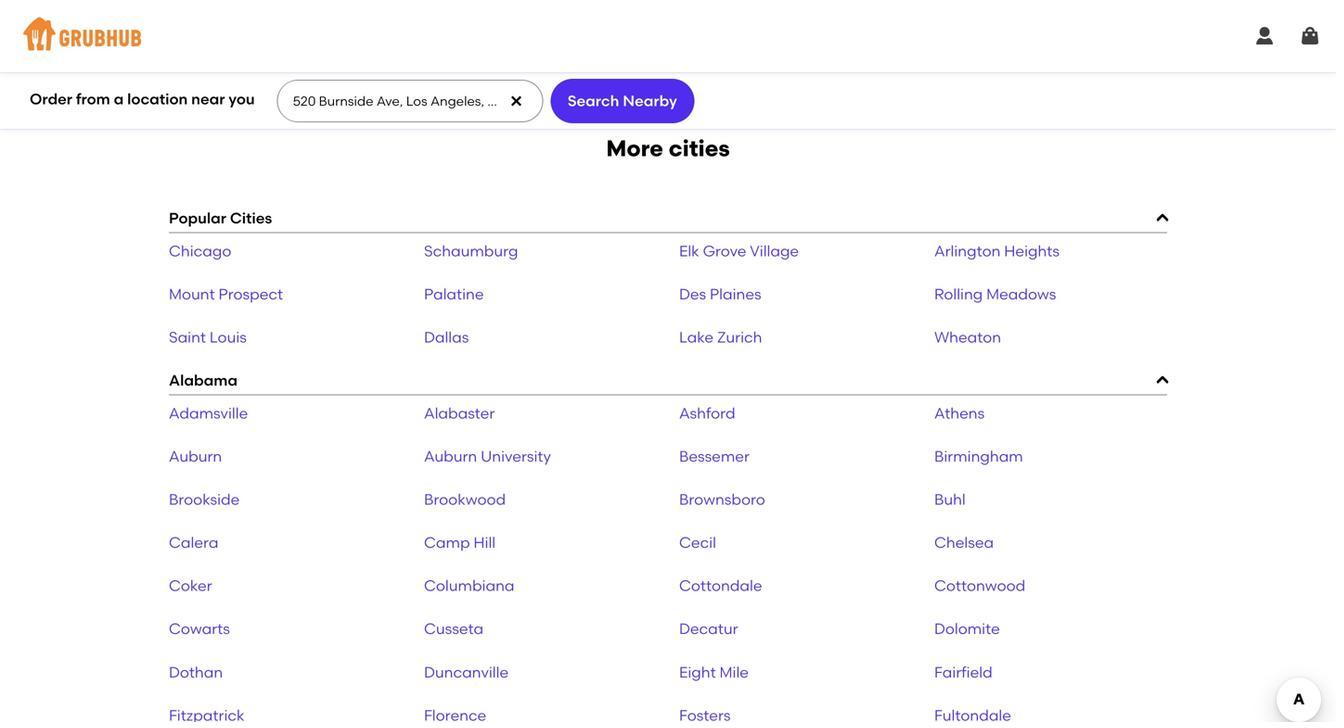 Task type: locate. For each thing, give the bounding box(es) containing it.
eight
[[679, 664, 716, 682]]

camp hill link
[[424, 534, 496, 552]]

saint louis
[[169, 328, 247, 347]]

auburn university
[[424, 448, 551, 466]]

search
[[568, 92, 619, 110]]

alabaster link
[[424, 405, 495, 423]]

svg image left search
[[509, 94, 524, 109]]

0 horizontal spatial svg image
[[509, 94, 524, 109]]

village
[[750, 242, 799, 260]]

fairfield
[[935, 664, 993, 682]]

cottonwood
[[935, 577, 1026, 595]]

calera link
[[169, 534, 218, 552]]

wheaton
[[935, 328, 1001, 347]]

cowarts link
[[169, 621, 230, 639]]

1 vertical spatial a
[[114, 90, 124, 108]]

coker link
[[169, 577, 212, 595]]

plaines
[[710, 285, 762, 303]]

1 vertical spatial svg image
[[509, 94, 524, 109]]

a
[[248, 60, 261, 84], [114, 90, 124, 108]]

coker
[[169, 577, 212, 595]]

0 vertical spatial svg image
[[1254, 25, 1276, 47]]

a up the "you"
[[248, 60, 261, 84]]

location
[[127, 90, 188, 108]]

cusseta link
[[424, 621, 484, 639]]

duncanville link
[[424, 664, 509, 682]]

mount prospect
[[169, 285, 283, 303]]

main navigation navigation
[[0, 0, 1336, 72]]

chicago
[[169, 242, 231, 260]]

popular
[[169, 209, 226, 227]]

eight mile
[[679, 664, 749, 682]]

mount
[[169, 285, 215, 303]]

grove
[[703, 242, 747, 260]]

prospect
[[219, 285, 283, 303]]

cottondale link
[[679, 577, 762, 595]]

1 horizontal spatial svg image
[[1254, 25, 1276, 47]]

auburn up 'brookside'
[[169, 448, 222, 466]]

1 auburn from the left
[[169, 448, 222, 466]]

1 horizontal spatial a
[[248, 60, 261, 84]]

order
[[30, 90, 72, 108]]

1 horizontal spatial auburn
[[424, 448, 477, 466]]

brookside
[[169, 491, 240, 509]]

des
[[679, 285, 706, 303]]

chicago link
[[169, 242, 231, 260]]

schaumburg
[[424, 242, 518, 260]]

arlington heights link
[[935, 242, 1060, 260]]

auburn for auburn university
[[424, 448, 477, 466]]

birmingham link
[[935, 448, 1023, 466]]

mount prospect link
[[169, 285, 283, 303]]

lake zurich link
[[679, 328, 762, 347]]

order from a location near you
[[30, 90, 255, 108]]

dothan
[[169, 664, 223, 682]]

adamsville
[[169, 405, 248, 423]]

a right from
[[114, 90, 124, 108]]

dallas link
[[424, 328, 469, 347]]

birmingham
[[935, 448, 1023, 466]]

cottondale
[[679, 577, 762, 595]]

auburn down alabaster link
[[424, 448, 477, 466]]

search nearby
[[568, 92, 677, 110]]

eight mile link
[[679, 664, 749, 682]]

schaumburg link
[[424, 242, 518, 260]]

svg image left svg image at right top
[[1254, 25, 1276, 47]]

chelsea
[[935, 534, 994, 552]]

elk
[[679, 242, 699, 260]]

lake
[[679, 328, 714, 347]]

university
[[481, 448, 551, 466]]

auburn university link
[[424, 448, 551, 466]]

dallas
[[424, 328, 469, 347]]

athens
[[935, 405, 985, 423]]

wheaton link
[[935, 328, 1001, 347]]

from
[[76, 90, 110, 108]]

palatine
[[424, 285, 484, 303]]

svg image
[[1254, 25, 1276, 47], [509, 94, 524, 109]]

search nearby button
[[551, 79, 694, 123]]

cities
[[230, 209, 272, 227]]

0 vertical spatial a
[[248, 60, 261, 84]]

0 horizontal spatial auburn
[[169, 448, 222, 466]]

auburn
[[169, 448, 222, 466], [424, 448, 477, 466]]

2 auburn from the left
[[424, 448, 477, 466]]



Task type: describe. For each thing, give the bounding box(es) containing it.
nearby
[[405, 60, 474, 84]]

cowarts
[[169, 621, 230, 639]]

cusseta
[[424, 621, 484, 639]]

chelsea link
[[935, 534, 994, 552]]

columbiana link
[[424, 577, 515, 595]]

calera
[[169, 534, 218, 552]]

auburn for the auburn link
[[169, 448, 222, 466]]

0 horizontal spatial a
[[114, 90, 124, 108]]

buhl
[[935, 491, 966, 509]]

dolomite link
[[935, 621, 1000, 639]]

cottonwood link
[[935, 577, 1026, 595]]

near
[[191, 90, 225, 108]]

arlington heights
[[935, 242, 1060, 260]]

des plaines
[[679, 285, 762, 303]]

svg image
[[1299, 25, 1322, 47]]

brookwood link
[[424, 491, 506, 509]]

popular cities
[[169, 209, 272, 227]]

elk grove village
[[679, 242, 799, 260]]

bessemer
[[679, 448, 750, 466]]

brookwood
[[424, 491, 506, 509]]

brownsboro link
[[679, 491, 765, 509]]

rolling
[[935, 285, 983, 303]]

dolomite
[[935, 621, 1000, 639]]

columbiana
[[424, 577, 515, 595]]

choose a panera bread nearby
[[169, 60, 474, 84]]

svg image inside main navigation navigation
[[1254, 25, 1276, 47]]

dothan link
[[169, 664, 223, 682]]

cecil link
[[679, 534, 716, 552]]

fairfield link
[[935, 664, 993, 682]]

bessemer link
[[679, 448, 750, 466]]

des plaines link
[[679, 285, 762, 303]]

buhl link
[[935, 491, 966, 509]]

heights
[[1004, 242, 1060, 260]]

lake zurich
[[679, 328, 762, 347]]

camp hill
[[424, 534, 496, 552]]

arlington
[[935, 242, 1001, 260]]

brookside link
[[169, 491, 240, 509]]

athens link
[[935, 405, 985, 423]]

Search Address search field
[[277, 81, 541, 122]]

cecil
[[679, 534, 716, 552]]

auburn link
[[169, 448, 222, 466]]

panera
[[265, 60, 336, 84]]

cities
[[669, 135, 730, 162]]

alabama
[[169, 372, 238, 390]]

ashford link
[[679, 405, 736, 423]]

brownsboro
[[679, 491, 765, 509]]

adamsville link
[[169, 405, 248, 423]]

saint louis link
[[169, 328, 247, 347]]

camp
[[424, 534, 470, 552]]

elk grove village link
[[679, 242, 799, 260]]

palatine link
[[424, 285, 484, 303]]

zurich
[[717, 328, 762, 347]]

saint
[[169, 328, 206, 347]]

louis
[[210, 328, 247, 347]]

decatur
[[679, 621, 738, 639]]

meadows
[[987, 285, 1056, 303]]

decatur link
[[679, 621, 738, 639]]

mile
[[720, 664, 749, 682]]

you
[[229, 90, 255, 108]]

nearby
[[623, 92, 677, 110]]

hill
[[474, 534, 496, 552]]

ashford
[[679, 405, 736, 423]]

more cities
[[606, 135, 730, 162]]

choose
[[169, 60, 243, 84]]

rolling meadows link
[[935, 285, 1056, 303]]

bread
[[341, 60, 400, 84]]

duncanville
[[424, 664, 509, 682]]



Task type: vqa. For each thing, say whether or not it's contained in the screenshot.
eight
yes



